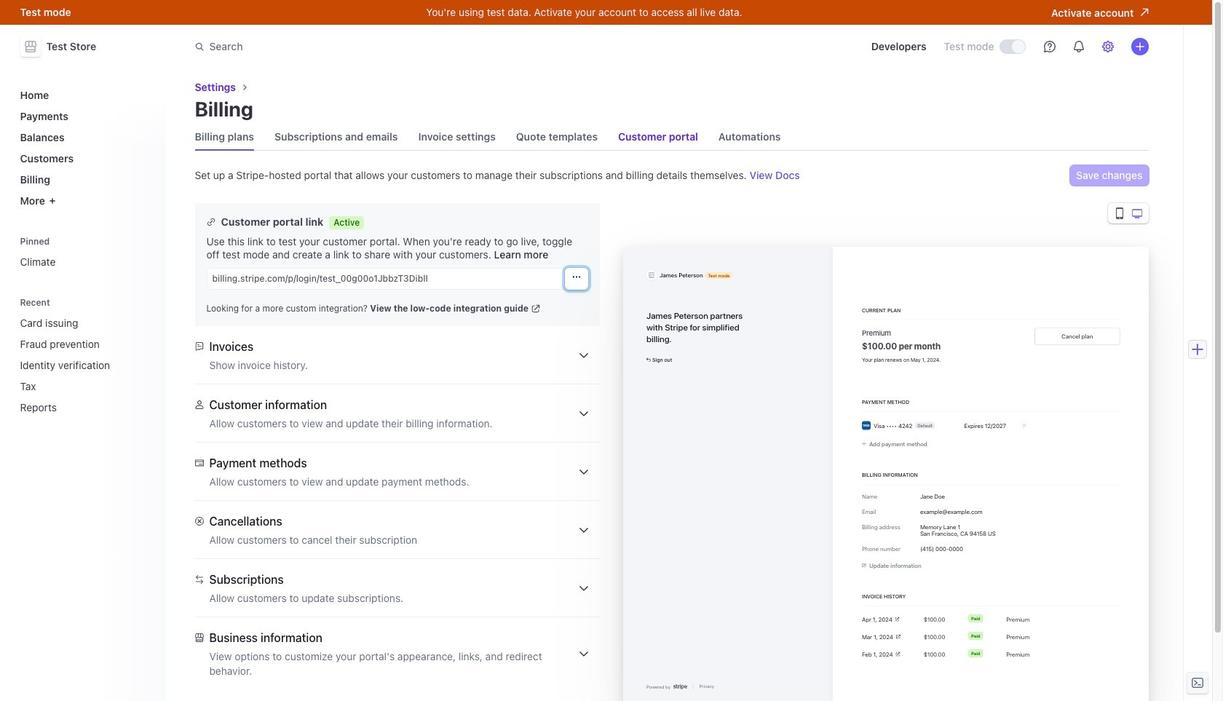 Task type: vqa. For each thing, say whether or not it's contained in the screenshot.
Billing associated with Billing
no



Task type: describe. For each thing, give the bounding box(es) containing it.
settings image
[[1102, 41, 1114, 52]]

Test mode checkbox
[[1000, 40, 1025, 53]]

2 recent element from the top
[[14, 311, 157, 419]]

stripe image
[[673, 684, 687, 690]]

edit pins image
[[142, 237, 151, 246]]

help image
[[1044, 41, 1055, 52]]

svg image
[[572, 273, 581, 281]]



Task type: locate. For each thing, give the bounding box(es) containing it.
recent element
[[14, 292, 157, 419], [14, 311, 157, 419]]

Search text field
[[186, 33, 597, 60]]

None search field
[[186, 33, 597, 60]]

clear history image
[[142, 298, 151, 307]]

core navigation links element
[[14, 83, 157, 213]]

pinned element
[[14, 231, 157, 274]]

tab list
[[195, 124, 1149, 151]]

notifications image
[[1073, 41, 1085, 52]]

1 recent element from the top
[[14, 292, 157, 419]]



